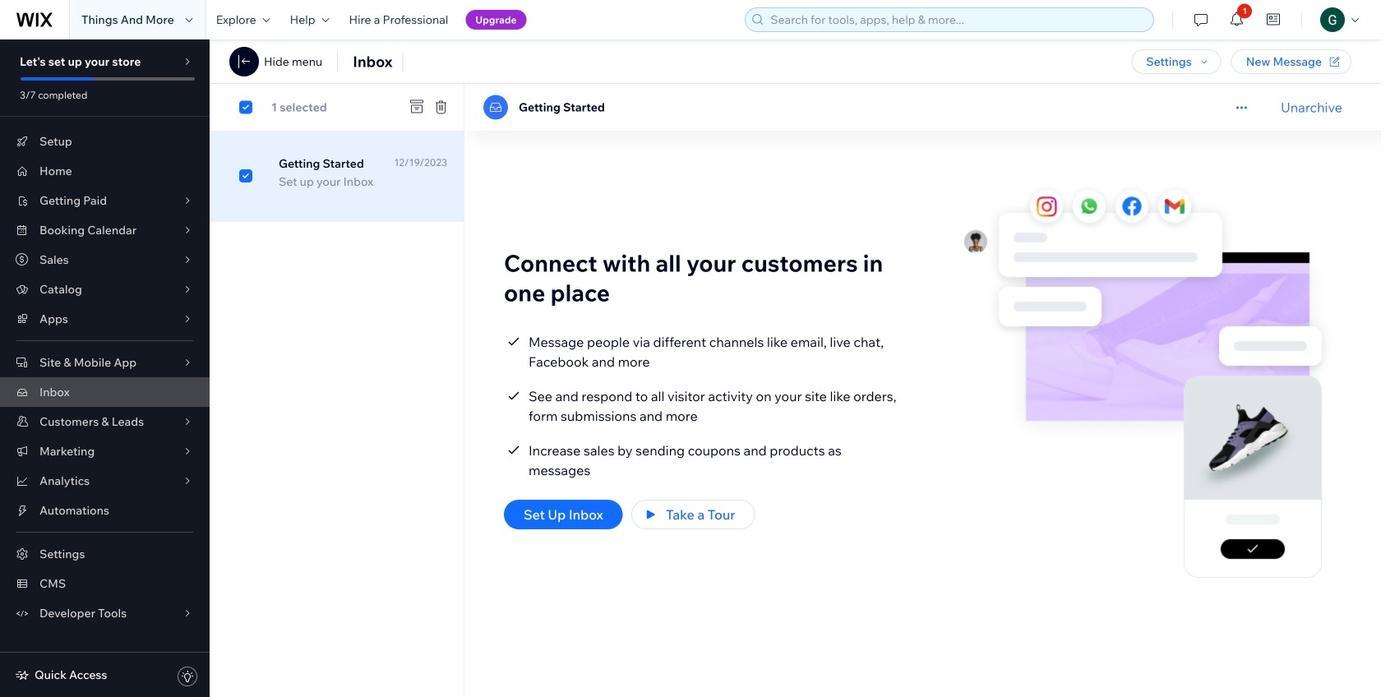 Task type: vqa. For each thing, say whether or not it's contained in the screenshot.
checkbox
yes



Task type: locate. For each thing, give the bounding box(es) containing it.
None checkbox
[[239, 166, 253, 186]]

None checkbox
[[220, 97, 267, 117]]



Task type: describe. For each thing, give the bounding box(es) containing it.
Search for tools, apps, help & more... field
[[766, 8, 1149, 31]]

getting started image
[[484, 95, 508, 120]]

sidebar element
[[0, 39, 210, 698]]



